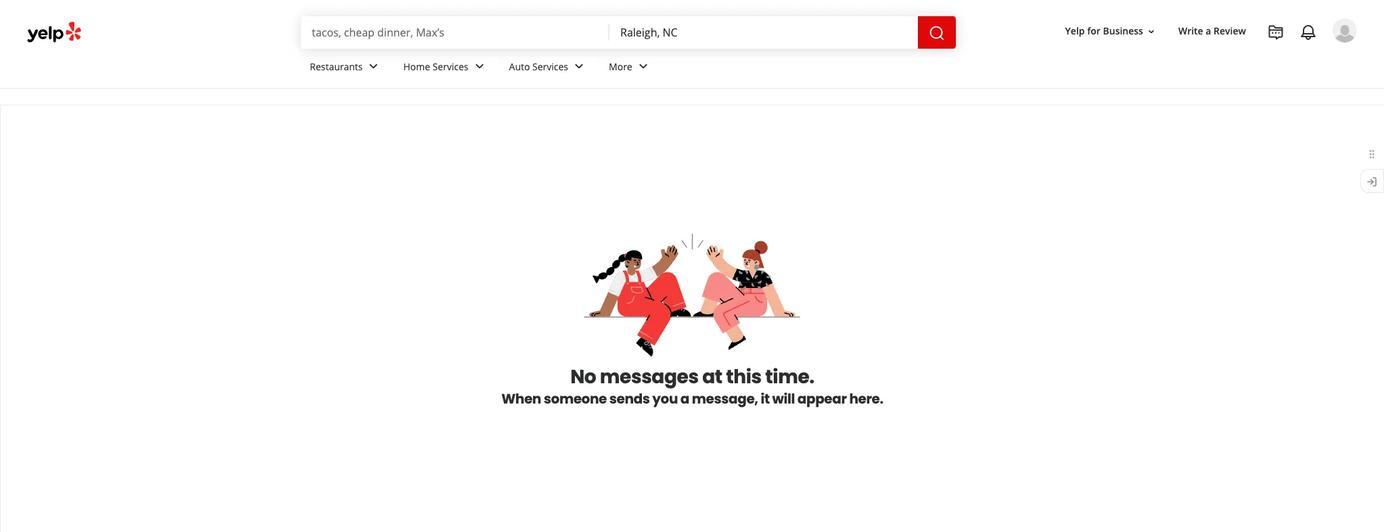 Task type: locate. For each thing, give the bounding box(es) containing it.
services right home
[[433, 60, 468, 73]]

a
[[1206, 25, 1211, 38], [680, 389, 689, 408]]

1 horizontal spatial none field
[[620, 25, 907, 40]]

1 horizontal spatial services
[[532, 60, 568, 73]]

2 24 chevron down v2 image from the left
[[635, 58, 651, 75]]

24 chevron down v2 image
[[365, 58, 382, 75], [635, 58, 651, 75]]

0 horizontal spatial a
[[680, 389, 689, 408]]

projects image
[[1268, 24, 1284, 41]]

16 chevron down v2 image
[[1146, 26, 1157, 37]]

a right write
[[1206, 25, 1211, 38]]

1 horizontal spatial a
[[1206, 25, 1211, 38]]

auto services link
[[498, 49, 598, 88]]

yelp for business
[[1065, 25, 1143, 38]]

a right you
[[680, 389, 689, 408]]

services right 'auto'
[[532, 60, 568, 73]]

1 horizontal spatial 24 chevron down v2 image
[[635, 58, 651, 75]]

0 horizontal spatial 24 chevron down v2 image
[[365, 58, 382, 75]]

24 chevron down v2 image inside more link
[[635, 58, 651, 75]]

24 chevron down v2 image
[[471, 58, 487, 75], [571, 58, 587, 75]]

time.
[[765, 364, 814, 390]]

user actions element
[[1054, 17, 1376, 100]]

1 24 chevron down v2 image from the left
[[471, 58, 487, 75]]

1 services from the left
[[433, 60, 468, 73]]

24 chevron down v2 image inside home services link
[[471, 58, 487, 75]]

0 horizontal spatial none field
[[312, 25, 599, 40]]

yelp
[[1065, 25, 1085, 38]]

more
[[609, 60, 632, 73]]

auto
[[509, 60, 530, 73]]

services for auto services
[[532, 60, 568, 73]]

you
[[652, 389, 678, 408]]

cj b. image
[[1333, 18, 1357, 43]]

services
[[433, 60, 468, 73], [532, 60, 568, 73]]

None search field
[[301, 16, 959, 49]]

24 chevron down v2 image right more
[[635, 58, 651, 75]]

someone
[[544, 389, 607, 408]]

1 24 chevron down v2 image from the left
[[365, 58, 382, 75]]

24 chevron down v2 image for auto services
[[571, 58, 587, 75]]

1 none field from the left
[[312, 25, 599, 40]]

1 vertical spatial a
[[680, 389, 689, 408]]

24 chevron down v2 image right auto services
[[571, 58, 587, 75]]

at
[[702, 364, 722, 390]]

no messages at this time. when someone sends you a message, it will appear here.
[[501, 364, 883, 408]]

24 chevron down v2 image inside auto services link
[[571, 58, 587, 75]]

home services link
[[393, 49, 498, 88]]

0 horizontal spatial 24 chevron down v2 image
[[471, 58, 487, 75]]

0 vertical spatial a
[[1206, 25, 1211, 38]]

24 chevron down v2 image inside restaurants link
[[365, 58, 382, 75]]

1 horizontal spatial 24 chevron down v2 image
[[571, 58, 587, 75]]

2 24 chevron down v2 image from the left
[[571, 58, 587, 75]]

will
[[772, 389, 795, 408]]

None field
[[312, 25, 599, 40], [620, 25, 907, 40]]

2 none field from the left
[[620, 25, 907, 40]]

24 chevron down v2 image left 'auto'
[[471, 58, 487, 75]]

24 chevron down v2 image right restaurants
[[365, 58, 382, 75]]

messages
[[600, 364, 699, 390]]

message,
[[692, 389, 758, 408]]

thank you image image
[[582, 230, 803, 365]]

2 services from the left
[[532, 60, 568, 73]]

restaurants link
[[299, 49, 393, 88]]

here.
[[849, 389, 883, 408]]

yelp for business button
[[1060, 19, 1162, 44]]

none field the near
[[620, 25, 907, 40]]

0 horizontal spatial services
[[433, 60, 468, 73]]



Task type: describe. For each thing, give the bounding box(es) containing it.
search image
[[929, 25, 945, 41]]

when
[[501, 389, 541, 408]]

24 chevron down v2 image for home services
[[471, 58, 487, 75]]

for
[[1087, 25, 1100, 38]]

it
[[761, 389, 770, 408]]

write
[[1178, 25, 1203, 38]]

appear
[[797, 389, 847, 408]]

write a review
[[1178, 25, 1246, 38]]

no
[[570, 364, 596, 390]]

home services
[[403, 60, 468, 73]]

this
[[726, 364, 762, 390]]

notifications image
[[1300, 24, 1316, 41]]

auto services
[[509, 60, 568, 73]]

home
[[403, 60, 430, 73]]

write a review link
[[1173, 19, 1251, 44]]

Near text field
[[620, 25, 907, 40]]

restaurants
[[310, 60, 363, 73]]

Find text field
[[312, 25, 599, 40]]

24 chevron down v2 image for more
[[635, 58, 651, 75]]

sends
[[609, 389, 650, 408]]

business
[[1103, 25, 1143, 38]]

none field find
[[312, 25, 599, 40]]

24 chevron down v2 image for restaurants
[[365, 58, 382, 75]]

business categories element
[[299, 49, 1357, 88]]

more link
[[598, 49, 662, 88]]

review
[[1214, 25, 1246, 38]]

services for home services
[[433, 60, 468, 73]]

a inside no messages at this time. when someone sends you a message, it will appear here.
[[680, 389, 689, 408]]



Task type: vqa. For each thing, say whether or not it's contained in the screenshot.
24 chevron down v2 icon within More link
yes



